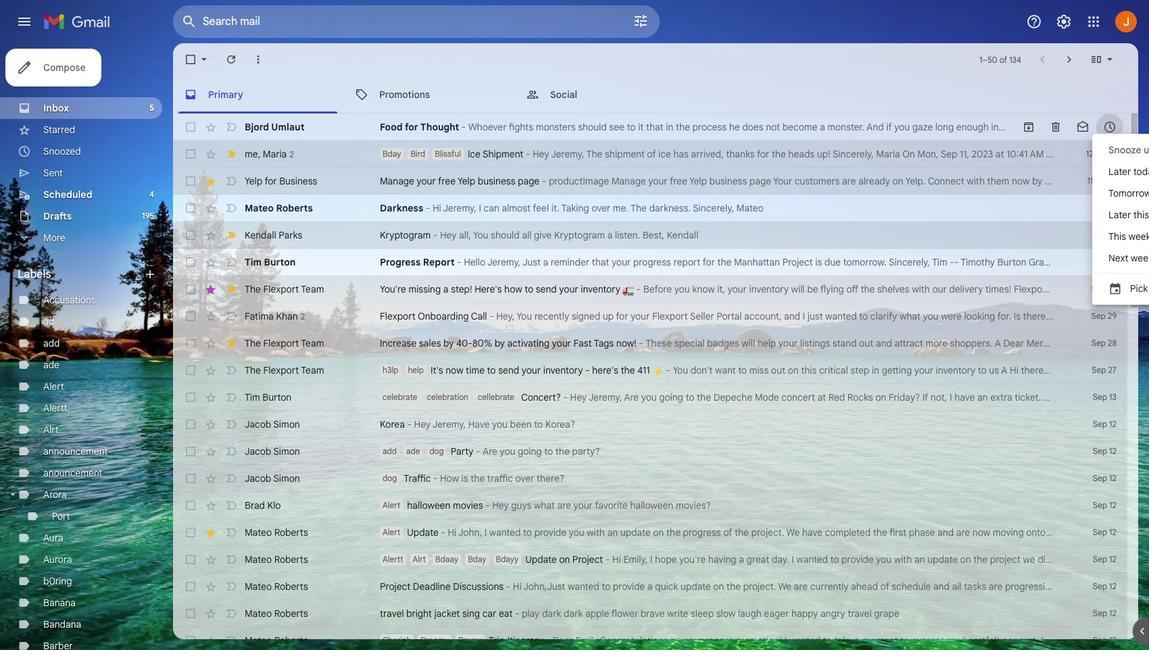 Task type: locate. For each thing, give the bounding box(es) containing it.
row
[[173, 114, 1150, 141], [173, 141, 1150, 168], [173, 168, 1150, 195], [173, 195, 1128, 222], [173, 222, 1128, 249], [173, 249, 1150, 276], [173, 276, 1150, 303], [173, 303, 1150, 330], [173, 330, 1150, 357], [173, 357, 1128, 384], [173, 384, 1128, 411], [173, 411, 1128, 438], [173, 438, 1128, 465], [173, 465, 1128, 492], [173, 492, 1128, 519], [173, 519, 1150, 547], [173, 547, 1150, 574], [173, 574, 1150, 601], [173, 601, 1128, 628], [173, 628, 1150, 651]]

going down ⚡ image
[[660, 392, 684, 404]]

now left moving
[[973, 527, 991, 539]]

1 horizontal spatial business
[[710, 175, 748, 187]]

alert for alert
[[43, 381, 64, 393]]

4 mateo roberts from the top
[[245, 581, 308, 593]]

next week
[[1109, 252, 1150, 264]]

4 sep 12 from the top
[[1094, 501, 1117, 511]]

1 kryptogram from the left
[[380, 229, 431, 241]]

tim burton for oct 1
[[245, 256, 296, 269]]

2 vertical spatial oct 1
[[1097, 257, 1117, 267]]

6 12 from the top
[[1110, 555, 1117, 565]]

2 mateo roberts from the top
[[245, 527, 308, 539]]

you right hey,
[[517, 310, 532, 323]]

0 horizontal spatial have
[[803, 527, 823, 539]]

a right having
[[739, 554, 745, 566]]

3 jacob from the top
[[245, 473, 271, 485]]

row containing bjord umlaut
[[173, 114, 1150, 141]]

1 vertical spatial all
[[953, 581, 962, 593]]

8 row from the top
[[173, 303, 1150, 330]]

primary
[[208, 88, 243, 100]]

add down korea on the bottom left
[[383, 446, 397, 457]]

1 up next
[[1114, 230, 1117, 240]]

1
[[980, 54, 983, 65], [1114, 203, 1117, 213], [1114, 230, 1117, 240], [1114, 257, 1117, 267]]

1 horizontal spatial dog
[[430, 446, 444, 457]]

2 29 from the top
[[1109, 311, 1117, 321]]

1 travel from the left
[[380, 608, 404, 620]]

9 sep 12 from the top
[[1094, 636, 1117, 646]]

None checkbox
[[184, 53, 198, 66], [184, 120, 198, 134], [184, 202, 198, 215], [184, 256, 198, 269], [184, 310, 198, 323], [184, 337, 198, 350], [184, 391, 198, 404], [184, 445, 198, 459], [184, 499, 198, 513], [184, 53, 198, 66], [184, 120, 198, 134], [184, 202, 198, 215], [184, 256, 198, 269], [184, 310, 198, 323], [184, 337, 198, 350], [184, 391, 198, 404], [184, 445, 198, 459], [184, 499, 198, 513]]

0 vertical spatial oct
[[1097, 203, 1112, 213]]

row containing kendall parks
[[173, 222, 1128, 249]]

sep for 20th row from the top
[[1094, 636, 1108, 646]]

12 row from the top
[[173, 411, 1128, 438]]

1 vertical spatial later
[[1109, 209, 1132, 221]]

sep 29 for hey, you recently signed up for your flexport seller portal account, and i just wanted to clarify what you were looking for. is there a particular service you
[[1092, 311, 1117, 321]]

1 horizontal spatial travel
[[848, 608, 872, 620]]

what right clarify
[[900, 310, 921, 323]]

1 sep 29 from the top
[[1092, 284, 1117, 294]]

h
[[1145, 554, 1150, 566]]

1 vertical spatial 2
[[301, 311, 305, 322]]

0 horizontal spatial dark
[[542, 608, 562, 620]]

not,
[[931, 392, 948, 404]]

your
[[774, 175, 793, 187]]

alert update - hi john, i wanted to provide you with an update on the progress of the project. we have completed the first phase and are now moving onto the next stage. i will sen
[[383, 527, 1150, 539]]

missing
[[409, 283, 441, 296]]

dear right a
[[1004, 338, 1025, 350]]

1 horizontal spatial alertt
[[383, 555, 404, 565]]

hey up korea?
[[571, 392, 587, 404]]

17 row from the top
[[173, 547, 1150, 574]]

the for sep 27
[[245, 365, 261, 377]]

10:41
[[1007, 148, 1028, 160]]

0 vertical spatial ade
[[43, 359, 59, 371]]

later for later toda
[[1109, 166, 1132, 178]]

update up john,just
[[526, 554, 557, 566]]

11 row from the top
[[173, 384, 1128, 411]]

hello
[[464, 256, 486, 269]]

0 vertical spatial team
[[301, 283, 324, 296]]

over right traffic
[[516, 473, 535, 485]]

0 horizontal spatial manage
[[380, 175, 415, 187]]

does
[[743, 121, 764, 133]]

80%
[[473, 338, 492, 350]]

ad link
[[43, 316, 54, 328]]

5 mateo roberts from the top
[[245, 608, 308, 620]]

search mail image
[[177, 9, 202, 34]]

alert inside alert halloween movies - hey guys what are your favorite halloween movies?
[[383, 501, 401, 511]]

mateo for 17th row from the bottom
[[245, 202, 274, 214]]

1 horizontal spatial kendall
[[667, 229, 699, 241]]

2 vertical spatial simon
[[274, 473, 300, 485]]

0 horizontal spatial ,
[[258, 148, 261, 160]]

2 inside "fatima khan 2"
[[301, 311, 305, 322]]

0 horizontal spatial are
[[483, 446, 498, 458]]

your down the reminder
[[560, 283, 579, 296]]

0 vertical spatial dog
[[430, 446, 444, 457]]

movies
[[453, 500, 483, 512]]

2 vertical spatial jacob simon
[[245, 473, 300, 485]]

1 horizontal spatial progress
[[683, 527, 721, 539]]

oct for project
[[1097, 257, 1112, 267]]

1 vertical spatial project
[[573, 554, 603, 566]]

later for later this
[[1109, 209, 1132, 221]]

14 row from the top
[[173, 465, 1128, 492]]

1 vertical spatial you
[[517, 310, 532, 323]]

with left the them
[[967, 175, 986, 187]]

project
[[991, 554, 1021, 566]]

16 row from the top
[[173, 519, 1150, 547]]

connect
[[928, 175, 965, 187]]

sent
[[43, 167, 63, 179]]

sing
[[463, 608, 480, 620]]

2 kendall from the left
[[667, 229, 699, 241]]

kryptogram down darkness
[[380, 229, 431, 241]]

sep for 7th row from the bottom of the page
[[1094, 473, 1108, 484]]

1 vertical spatial at
[[818, 392, 827, 404]]

2 travel from the left
[[848, 608, 872, 620]]

progress down best,
[[634, 256, 672, 269]]

3 12 from the top
[[1110, 473, 1117, 484]]

2 jacob from the top
[[245, 446, 271, 458]]

- before you know it, your inventory will be flying off the shelves with our delivery times! flexport_reverse_logo@2x hi t
[[635, 283, 1150, 296]]

wanted down happy
[[790, 635, 821, 647]]

1 29 from the top
[[1109, 284, 1117, 294]]

1 horizontal spatial halloween
[[631, 500, 674, 512]]

29 for hey, you recently signed up for your flexport seller portal account, and i just wanted to clarify what you were looking for. is there a particular service you
[[1109, 311, 1117, 321]]

dog inside dog traffic - how is the traffic over there?
[[383, 473, 397, 484]]

19 row from the top
[[173, 601, 1128, 628]]

alert inside labels navigation
[[43, 381, 64, 393]]

sep for 3rd row from the bottom of the page
[[1094, 582, 1108, 592]]

kendall up 'report'
[[667, 229, 699, 241]]

1 horizontal spatial ade
[[406, 446, 420, 457]]

flexport onboarding call - hey, you recently signed up for your flexport seller portal account, and i just wanted to clarify what you were looking for. is there a particular service you
[[380, 310, 1150, 323]]

the left first
[[874, 527, 888, 539]]

project left the emily,
[[573, 554, 603, 566]]

mateo for second row from the bottom
[[245, 608, 272, 620]]

discussions
[[453, 581, 504, 593]]

the for sep 29
[[245, 283, 261, 296]]

maria
[[263, 148, 287, 160], [877, 148, 901, 160]]

1 later from the top
[[1109, 166, 1132, 178]]

bandana
[[43, 619, 81, 631]]

jacob for party - are you going to the party?
[[245, 446, 271, 458]]

0 vertical spatial at
[[996, 148, 1005, 160]]

3 row from the top
[[173, 168, 1150, 195]]

5 sep 12 from the top
[[1094, 528, 1117, 538]]

have left completed
[[803, 527, 823, 539]]

that
[[647, 121, 664, 133], [592, 256, 610, 269]]

0 vertical spatial tim burton
[[245, 256, 296, 269]]

15 row from the top
[[173, 492, 1128, 519]]

0 horizontal spatial gaze
[[913, 121, 934, 133]]

inventory up flexport onboarding call - hey, you recently signed up for your flexport seller portal account, and i just wanted to clarify what you were looking for. is there a particular service you
[[750, 283, 789, 296]]

over
[[592, 202, 611, 214], [516, 473, 535, 485]]

1 horizontal spatial help
[[758, 338, 777, 350]]

jeremy, for concert?
[[589, 392, 622, 404]]

bird
[[411, 149, 426, 159]]

ade link
[[43, 359, 59, 371]]

1 vertical spatial team
[[301, 338, 324, 350]]

12:01 pm
[[1087, 149, 1117, 159]]

1 team from the top
[[301, 283, 324, 296]]

phase
[[910, 527, 936, 539]]

you left were
[[924, 310, 939, 323]]

1 vertical spatial alrt
[[413, 555, 426, 565]]

hi left john,just
[[513, 581, 522, 593]]

fatima khan 2
[[245, 310, 305, 322]]

2 vertical spatial project
[[380, 581, 411, 593]]

just
[[523, 256, 541, 269]]

week
[[1129, 231, 1150, 243], [1132, 252, 1150, 264]]

badges
[[708, 338, 740, 350]]

1 vertical spatial simon
[[274, 446, 300, 458]]

labels heading
[[18, 268, 143, 281]]

that right the reminder
[[592, 256, 610, 269]]

0 vertical spatial update
[[407, 527, 439, 539]]

page up feel
[[518, 175, 540, 187]]

None search field
[[173, 5, 660, 38]]

1 simon from the top
[[274, 419, 300, 431]]

0 horizontal spatial add
[[43, 338, 60, 350]]

project. up laugh
[[744, 581, 777, 593]]

2 sep 12 from the top
[[1094, 446, 1117, 457]]

sep for 7th row from the top of the page
[[1092, 284, 1106, 294]]

jeremy, for darkness
[[443, 202, 477, 214]]

12 for how is the traffic over there?
[[1110, 473, 1117, 484]]

main content containing primary
[[173, 43, 1150, 651]]

alertt down alert link
[[43, 402, 67, 415]]

1 12 from the top
[[1110, 419, 1117, 430]]

0 vertical spatial later
[[1109, 166, 1132, 178]]

oct up next
[[1099, 230, 1112, 240]]

1 vertical spatial alert
[[383, 501, 401, 511]]

already
[[859, 175, 891, 187]]

0 horizontal spatial free
[[438, 175, 456, 187]]

1 vertical spatial dog
[[383, 473, 397, 484]]

0 horizontal spatial alrt
[[43, 424, 59, 436]]

1 vertical spatial ,
[[1071, 338, 1073, 350]]

customers
[[795, 175, 840, 187]]

help down flexport onboarding call - hey, you recently signed up for your flexport seller portal account, and i just wanted to clarify what you were looking for. is there a particular service you
[[758, 338, 777, 350]]

mateo roberts for 20th row from the top
[[245, 635, 308, 647]]

shipment
[[605, 148, 645, 160]]

1 horizontal spatial sincerely,
[[833, 148, 874, 160]]

burton for oct 1
[[264, 256, 296, 269]]

13 row from the top
[[173, 438, 1128, 465]]

1 business from the left
[[478, 175, 516, 187]]

week right next
[[1132, 252, 1150, 264]]

i left just
[[803, 310, 806, 323]]

to up "currently"
[[831, 554, 840, 566]]

1 row from the top
[[173, 114, 1150, 141]]

what right guys
[[534, 500, 555, 512]]

5 12 from the top
[[1110, 528, 1117, 538]]

1 for kryptogram - hey all, you should all give kryptogram a listen. best, kendall
[[1114, 230, 1117, 240]]

monsters
[[536, 121, 576, 133]]

0 vertical spatial help
[[758, 338, 777, 350]]

flexport for sep 28
[[263, 338, 299, 350]]

10 row from the top
[[173, 357, 1128, 384]]

the for sep 28
[[245, 338, 261, 350]]

john,just
[[524, 581, 566, 593]]

by
[[1033, 175, 1043, 187], [444, 338, 454, 350], [495, 338, 505, 350]]

2 dark from the left
[[564, 608, 583, 620]]

1 gaze from the left
[[913, 121, 934, 133]]

on right rocks
[[876, 392, 887, 404]]

tomorrow.
[[844, 256, 887, 269]]

the up slow
[[727, 581, 741, 593]]

you right have
[[492, 419, 508, 431]]

mateo roberts
[[245, 202, 313, 214], [245, 527, 308, 539], [245, 554, 308, 566], [245, 581, 308, 593], [245, 608, 308, 620], [245, 635, 308, 647]]

0 vertical spatial simon
[[274, 419, 300, 431]]

you right service
[[1134, 310, 1150, 323]]

jeremy, up the all,
[[443, 202, 477, 214]]

mateo roberts for second row from the bottom
[[245, 608, 308, 620]]

it,
[[718, 283, 726, 296]]

signed
[[572, 310, 601, 323]]

t
[[1147, 283, 1150, 296]]

2 manage from the left
[[612, 175, 646, 187]]

1 horizontal spatial dark
[[564, 608, 583, 620]]

sep 12 for party - are you going to the party?
[[1094, 446, 1117, 457]]

ahead
[[852, 581, 879, 593]]

labels
[[18, 268, 51, 281]]

dog left party
[[430, 446, 444, 457]]

12 for are you going to the party?
[[1110, 446, 1117, 457]]

1 vertical spatial add
[[383, 446, 397, 457]]

darkness.
[[650, 202, 691, 214]]

1 horizontal spatial add
[[383, 446, 397, 457]]

later up this
[[1109, 209, 1132, 221]]

2 row from the top
[[173, 141, 1150, 168]]

2 horizontal spatial update
[[928, 554, 958, 566]]

project up the bright
[[380, 581, 411, 593]]

main content
[[173, 43, 1150, 651]]

to up apple
[[602, 581, 611, 593]]

2 team from the top
[[301, 338, 324, 350]]

12 for dear emily,congratulations on your recent promotion! i wanted to take a moment to express my heartfelt congratulations on this well-deserv
[[1110, 636, 1117, 646]]

2 vertical spatial send
[[1124, 581, 1145, 593]]

tab list
[[173, 76, 1139, 114]]

1 vertical spatial are
[[483, 446, 498, 458]]

to right time
[[487, 365, 496, 377]]

1 vertical spatial progress
[[683, 527, 721, 539]]

refresh image
[[225, 53, 238, 66]]

social tab
[[515, 76, 686, 114]]

0 vertical spatial alertt
[[43, 402, 67, 415]]

0 horizontal spatial alertt
[[43, 402, 67, 415]]

ice shipment - hey jeremy, the shipment of ice has arrived, thanks for the heads up! sincerely, maria on mon, sep 11, 2023 at 10:41 am jeremy miller <millerjere
[[468, 148, 1150, 160]]

1 horizontal spatial this
[[1134, 209, 1150, 221]]

simon for dog traffic - how is the traffic over there?
[[274, 473, 300, 485]]

hey left the all,
[[440, 229, 457, 241]]

2 sep 29 from the top
[[1092, 311, 1117, 321]]

now
[[1013, 175, 1030, 187], [446, 365, 464, 377], [973, 527, 991, 539]]

1 free from the left
[[438, 175, 456, 187]]

1 horizontal spatial yelp
[[458, 175, 476, 187]]

dog traffic - how is the traffic over there?
[[383, 473, 565, 485]]

you're
[[680, 554, 706, 566]]

8 sep 12 from the top
[[1094, 609, 1117, 619]]

2 12 from the top
[[1110, 446, 1117, 457]]

134
[[1010, 54, 1022, 65]]

with down first
[[895, 554, 913, 566]]

6 sep 12 from the top
[[1094, 555, 1117, 565]]

more
[[926, 338, 948, 350]]

1 vertical spatial update
[[526, 554, 557, 566]]

3 jacob simon from the top
[[245, 473, 300, 485]]

provide down alert halloween movies - hey guys what are your favorite halloween movies?
[[535, 527, 567, 539]]

3 mateo roberts from the top
[[245, 554, 308, 566]]

onto
[[1027, 527, 1046, 539]]

kendall left parks
[[245, 229, 276, 241]]

2 horizontal spatial by
[[1033, 175, 1043, 187]]

0 horizontal spatial kendall
[[245, 229, 276, 241]]

1 horizontal spatial what
[[900, 310, 921, 323]]

there
[[1024, 310, 1047, 323]]

0 horizontal spatial that
[[592, 256, 610, 269]]

the
[[587, 148, 603, 160], [631, 202, 647, 214], [245, 283, 261, 296], [245, 338, 261, 350], [245, 365, 261, 377]]

going down been
[[518, 446, 542, 458]]

the up it,
[[718, 256, 732, 269]]

0 vertical spatial this
[[1134, 209, 1150, 221]]

0 horizontal spatial all
[[522, 229, 532, 241]]

are right the tasks
[[989, 581, 1003, 593]]

having
[[709, 554, 737, 566]]

inventory
[[581, 283, 621, 296], [750, 283, 789, 296], [544, 365, 583, 377]]

sep 29
[[1092, 284, 1117, 294], [1092, 311, 1117, 321]]

9 12 from the top
[[1110, 636, 1117, 646]]

1 mateo roberts from the top
[[245, 202, 313, 214]]

0 horizontal spatial update
[[407, 527, 439, 539]]

None checkbox
[[184, 147, 198, 161], [184, 175, 198, 188], [184, 229, 198, 242], [184, 283, 198, 296], [184, 364, 198, 377], [184, 418, 198, 432], [184, 472, 198, 486], [184, 526, 198, 540], [184, 553, 198, 567], [184, 580, 198, 594], [184, 607, 198, 621], [184, 634, 198, 648], [184, 147, 198, 161], [184, 175, 198, 188], [184, 229, 198, 242], [184, 283, 198, 296], [184, 364, 198, 377], [184, 418, 198, 432], [184, 472, 198, 486], [184, 526, 198, 540], [184, 553, 198, 567], [184, 580, 198, 594], [184, 607, 198, 621], [184, 634, 198, 648]]

we
[[1075, 338, 1088, 350], [787, 527, 800, 539], [1129, 554, 1142, 566], [779, 581, 792, 593]]

process
[[693, 121, 727, 133]]

by right 80%
[[495, 338, 505, 350]]

jeremy, down celebration
[[433, 419, 466, 431]]

update down you're
[[681, 581, 711, 593]]

jeremy, up you're missing a step! here's how to send your inventory
[[488, 256, 521, 269]]

report
[[674, 256, 701, 269]]

your down 🚛 icon
[[631, 310, 650, 323]]

sincerely, right darkness.
[[693, 202, 735, 214]]

0 horizontal spatial is
[[462, 473, 469, 485]]

onboarding
[[418, 310, 469, 323]]

row containing fatima khan
[[173, 303, 1150, 330]]

3 simon from the top
[[274, 473, 300, 485]]

party - are you going to the party?
[[451, 446, 600, 458]]

me
[[245, 148, 258, 160]]

toolbar
[[1016, 120, 1124, 134]]

6 mateo roberts from the top
[[245, 635, 308, 647]]

aurora
[[43, 554, 72, 566]]

2 simon from the top
[[274, 446, 300, 458]]

3 sep 12 from the top
[[1094, 473, 1117, 484]]

toggle split pane mode image
[[1090, 53, 1104, 66]]

of left the ice
[[647, 148, 656, 160]]

travel bright jacket sing car eat - play dark dark apple flower brave write sleep slow laugh eager happy angry travel grape
[[380, 608, 900, 620]]

schedule
[[892, 581, 932, 593]]

older image
[[1063, 53, 1077, 66]]

ade
[[43, 359, 59, 371], [406, 446, 420, 457]]

great
[[1114, 338, 1137, 350], [747, 554, 770, 566]]

3 the flexport team from the top
[[245, 365, 324, 377]]

jacob for dog traffic - how is the traffic over there?
[[245, 473, 271, 485]]

snooze u
[[1109, 144, 1150, 156]]

sincerely,
[[833, 148, 874, 160], [693, 202, 735, 214], [890, 256, 931, 269]]

are right party
[[483, 446, 498, 458]]

and
[[785, 310, 801, 323], [876, 338, 893, 350], [938, 527, 954, 539], [934, 581, 950, 593]]

1 vertical spatial bday
[[468, 555, 487, 565]]

hey
[[533, 148, 550, 160], [440, 229, 457, 241], [571, 392, 587, 404], [414, 419, 431, 431], [493, 500, 509, 512]]

mateo for 20th row from the top
[[245, 635, 272, 647]]

the left next
[[1049, 527, 1063, 539]]

yelp down arrived,
[[690, 175, 708, 187]]

1 vertical spatial jacob
[[245, 446, 271, 458]]

week for this week
[[1129, 231, 1150, 243]]

gmail image
[[43, 8, 117, 35]]

an
[[1010, 121, 1021, 133], [978, 392, 989, 404], [608, 527, 618, 539], [915, 554, 926, 566]]

port
[[52, 511, 70, 523]]

attract
[[895, 338, 924, 350]]

alert inside the alert update - hi john, i wanted to provide you with an update on the progress of the project. we have completed the first phase and are now moving onto the next stage. i will sen
[[383, 528, 401, 538]]

29 left the 'pick'
[[1109, 284, 1117, 294]]

13
[[1110, 392, 1117, 402]]

1 sep 12 from the top
[[1094, 419, 1117, 430]]

1 vertical spatial alertt
[[383, 555, 404, 565]]

4 12 from the top
[[1110, 501, 1117, 511]]

this week
[[1109, 231, 1150, 243]]

hey for korea - hey jeremy, have you been to korea?
[[414, 419, 431, 431]]

1 vertical spatial this
[[1086, 635, 1102, 647]]

wanted
[[826, 310, 857, 323], [490, 527, 521, 539], [797, 554, 829, 566], [568, 581, 600, 593], [790, 635, 821, 647]]

ade inside row
[[406, 446, 420, 457]]

project up be
[[783, 256, 813, 269]]

1 vertical spatial have
[[955, 392, 976, 404]]

for right food
[[405, 121, 418, 133]]

1 vertical spatial the flexport team
[[245, 338, 324, 350]]

inventory for - before you know it, your inventory will be flying off the shelves with our delivery times! flexport_reverse_logo@2x hi t
[[750, 283, 789, 296]]

1 the flexport team from the top
[[245, 283, 324, 296]]

and right 'out'
[[876, 338, 893, 350]]

off
[[847, 283, 859, 296]]

2 tim burton from the top
[[245, 392, 292, 404]]

1 horizontal spatial 2
[[301, 311, 305, 322]]

3 team from the top
[[301, 365, 324, 377]]

12 for hey guys what are your favorite halloween movies?
[[1110, 501, 1117, 511]]

your left 'recent'
[[684, 635, 703, 647]]

2 later from the top
[[1109, 209, 1132, 221]]

taking
[[562, 202, 590, 214]]

the left depeche
[[697, 392, 712, 404]]

0 vertical spatial the flexport team
[[245, 283, 324, 296]]

halloween
[[407, 500, 451, 512], [631, 500, 674, 512]]

port link
[[52, 511, 70, 523]]

the flexport team for increase sales by 40-80% by activating your fast tags now!
[[245, 338, 324, 350]]

fatima
[[245, 310, 274, 322]]

have for tim
[[955, 392, 976, 404]]

2 vertical spatial oct
[[1097, 257, 1112, 267]]

2 jacob simon from the top
[[245, 446, 300, 458]]

ade up traffic
[[406, 446, 420, 457]]

flexport for sep 29
[[263, 283, 299, 296]]

your down miller
[[1084, 175, 1103, 187]]

the left abyss
[[1053, 121, 1067, 133]]

0 horizontal spatial travel
[[380, 608, 404, 620]]

1 tim burton from the top
[[245, 256, 296, 269]]

alertt inside labels navigation
[[43, 402, 67, 415]]

1 vertical spatial dear
[[553, 635, 574, 647]]

flexport for sep 27
[[263, 365, 299, 377]]

jacob simon for dog traffic - how is the traffic over there?
[[245, 473, 300, 485]]

5 row from the top
[[173, 222, 1128, 249]]

at
[[996, 148, 1005, 160], [818, 392, 827, 404]]

0 horizontal spatial going
[[518, 446, 542, 458]]

2 horizontal spatial now
[[1013, 175, 1030, 187]]

1 for darkness - hi jeremy, i can almost feel it. taking over me. the darkness. sincerely, mateo
[[1114, 203, 1117, 213]]

more image
[[252, 53, 265, 66]]

sep 12
[[1094, 419, 1117, 430], [1094, 446, 1117, 457], [1094, 473, 1117, 484], [1094, 501, 1117, 511], [1094, 528, 1117, 538], [1094, 555, 1117, 565], [1094, 582, 1117, 592], [1094, 609, 1117, 619], [1094, 636, 1117, 646]]

hey for kryptogram - hey all, you should all give kryptogram a listen. best, kendall
[[440, 229, 457, 241]]

1 horizontal spatial update
[[681, 581, 711, 593]]

a right become
[[820, 121, 826, 133]]

inventory for it's now time to send your inventory - here's the 411
[[544, 365, 583, 377]]

alrt inside labels navigation
[[43, 424, 59, 436]]

in
[[666, 121, 674, 133]]

1 vertical spatial going
[[518, 446, 542, 458]]

2 yelp from the left
[[458, 175, 476, 187]]

2 the flexport team from the top
[[245, 338, 324, 350]]

flexport
[[263, 283, 299, 296], [380, 310, 416, 323], [653, 310, 688, 323], [263, 338, 299, 350], [263, 365, 299, 377]]

eat
[[499, 608, 513, 620]]

0 vertical spatial bday
[[383, 149, 401, 159]]

1 horizontal spatial at
[[996, 148, 1005, 160]]

free left page.
[[1105, 175, 1123, 187]]

snoozed
[[43, 145, 81, 158]]

2 page from the left
[[750, 175, 772, 187]]

alrt left bdaay
[[413, 555, 426, 565]]

jeremy,
[[551, 148, 585, 160], [443, 202, 477, 214], [488, 256, 521, 269], [589, 392, 622, 404], [433, 419, 466, 431]]

0 horizontal spatial you
[[473, 229, 489, 241]]

Search mail text field
[[203, 15, 595, 28]]

sep for second row from the bottom
[[1094, 609, 1108, 619]]

1 kendall from the left
[[245, 229, 276, 241]]



Task type: describe. For each thing, give the bounding box(es) containing it.
thought
[[420, 121, 459, 133]]

day.
[[772, 554, 790, 566]]

0 horizontal spatial help
[[408, 365, 424, 375]]

i right john,
[[485, 527, 487, 539]]

a right there
[[1049, 310, 1054, 323]]

delivery
[[950, 283, 984, 296]]

0 horizontal spatial great
[[747, 554, 770, 566]]

project deadline discussions - hi john,just wanted to provide a quick update on the project. we are currently ahead of schedule and all tasks are progressing smoothly. i will send y
[[380, 581, 1150, 593]]

a left the 'step!' on the left top of the page
[[444, 283, 449, 296]]

oct for mateo
[[1097, 203, 1112, 213]]

1 jacob simon from the top
[[245, 419, 300, 431]]

apple
[[586, 608, 610, 620]]

1 vertical spatial project.
[[744, 581, 777, 593]]

7 row from the top
[[173, 276, 1150, 303]]

the right 'off'
[[861, 283, 876, 296]]

on up hope
[[654, 527, 664, 539]]

1 for progress report - hello jeremy, just a reminder that your progress report for the manhattan project is due tomorrow. sincerely, tim -- timothy burton graveyard adventures 379 n
[[1114, 257, 1117, 267]]

0 horizontal spatial update
[[621, 527, 651, 539]]

hi left john,
[[448, 527, 457, 539]]

wanted right just
[[826, 310, 857, 323]]

dog for dog
[[430, 446, 444, 457]]

your down bird
[[417, 175, 436, 187]]

for right 'report'
[[703, 256, 715, 269]]

week.
[[1102, 554, 1127, 566]]

4 row from the top
[[173, 195, 1128, 222]]

2 business from the left
[[710, 175, 748, 187]]

tomorrow
[[1109, 187, 1150, 200]]

klo
[[268, 500, 281, 512]]

traffic
[[404, 473, 431, 485]]

1 horizontal spatial you
[[517, 310, 532, 323]]

hey for concert? - hey jeremy, are you going to the depeche mode concert at red rocks on friday? if not, i have an extra ticket. tim
[[571, 392, 587, 404]]

sep for 17th row
[[1094, 555, 1108, 565]]

are down there?
[[558, 500, 572, 512]]

shoppers.
[[951, 338, 993, 350]]

me.
[[613, 202, 629, 214]]

brad
[[245, 500, 265, 512]]

will left sen
[[1120, 527, 1134, 539]]

your down the ice
[[649, 175, 668, 187]]

were
[[942, 310, 962, 323]]

settings image
[[1057, 14, 1073, 30]]

to left clarify
[[860, 310, 869, 323]]

increase
[[380, 338, 417, 350]]

your down the listen.
[[612, 256, 631, 269]]

3 free from the left
[[1105, 175, 1123, 187]]

provide for the
[[535, 527, 567, 539]]

2 free from the left
[[670, 175, 688, 187]]

we down day.
[[779, 581, 792, 593]]

alert for alert update - hi john, i wanted to provide you with an update on the progress of the project. we have completed the first phase and are now moving onto the next stage. i will sen
[[383, 528, 401, 538]]

alrt inside row
[[413, 555, 426, 565]]

now!
[[617, 338, 637, 350]]

add inside labels navigation
[[43, 338, 60, 350]]

2 kryptogram from the left
[[554, 229, 605, 241]]

alert for alert halloween movies - hey guys what are your favorite halloween movies?
[[383, 501, 401, 511]]

the left "411"
[[621, 365, 635, 377]]

5
[[149, 103, 154, 113]]

1 horizontal spatial by
[[495, 338, 505, 350]]

0 horizontal spatial bday
[[383, 149, 401, 159]]

18 row from the top
[[173, 574, 1150, 601]]

graveyard
[[1029, 256, 1073, 269]]

6 row from the top
[[173, 249, 1150, 276]]

feel
[[533, 202, 549, 214]]

0 vertical spatial now
[[1013, 175, 1030, 187]]

on down write at the bottom of the page
[[671, 635, 682, 647]]

i right smoothly.
[[1103, 581, 1105, 593]]

time
[[466, 365, 485, 377]]

to left take
[[824, 635, 832, 647]]

become
[[783, 121, 818, 133]]

will right abyss
[[1097, 121, 1110, 133]]

an down favorite
[[608, 527, 618, 539]]

call
[[471, 310, 487, 323]]

1 vertical spatial oct
[[1099, 230, 1112, 240]]

compose button
[[5, 49, 102, 87]]

increase sales by 40-80% by activating your fast tags now! - these special badges will help your listings stand out and attract more shoppers. a dear merchant , we have great new
[[380, 338, 1150, 350]]

you down alert halloween movies - hey guys what are your favorite halloween movies?
[[569, 527, 585, 539]]

we left sep 28
[[1075, 338, 1088, 350]]

1 vertical spatial what
[[534, 500, 555, 512]]

2 horizontal spatial project
[[783, 256, 813, 269]]

for right thanks
[[758, 148, 770, 160]]

2 horizontal spatial provide
[[842, 554, 874, 566]]

will left be
[[792, 283, 805, 296]]

for right up
[[616, 310, 629, 323]]

are up happy
[[794, 581, 808, 593]]

it's
[[431, 365, 443, 377]]

sep 12 for alert update - hi john, i wanted to provide you with an update on the progress of the project. we have completed the first phase and are now moving onto the next stage. i will sen
[[1094, 528, 1117, 538]]

2 inside 'me , maria 2'
[[290, 149, 294, 159]]

1 vertical spatial sincerely,
[[693, 202, 735, 214]]

0 vertical spatial dear
[[1004, 338, 1025, 350]]

row containing me
[[173, 141, 1150, 168]]

favorite
[[595, 500, 628, 512]]

your left the listings
[[779, 338, 798, 350]]

it
[[639, 121, 644, 133]]

labels navigation
[[0, 43, 173, 651]]

0 vertical spatial all
[[522, 229, 532, 241]]

support image
[[1027, 14, 1043, 30]]

0 horizontal spatial maria
[[263, 148, 287, 160]]

arrived,
[[692, 148, 724, 160]]

bdayy
[[496, 555, 519, 565]]

sep for 16th row from the top
[[1094, 528, 1108, 538]]

more
[[43, 232, 65, 244]]

0 horizontal spatial progress
[[634, 256, 672, 269]]

and left just
[[785, 310, 801, 323]]

for down 'me , maria 2'
[[265, 175, 277, 187]]

sep 12 for dog traffic - how is the traffic over there?
[[1094, 473, 1117, 484]]

to left depeche
[[686, 392, 695, 404]]

it.
[[552, 202, 560, 214]]

later this
[[1109, 209, 1150, 221]]

up
[[603, 310, 614, 323]]

on down having
[[714, 581, 725, 593]]

clarify
[[871, 310, 898, 323]]

to down guys
[[524, 527, 532, 539]]

0 horizontal spatial this
[[1086, 635, 1102, 647]]

h3lp
[[383, 365, 399, 375]]

9 row from the top
[[173, 330, 1150, 357]]

korea - hey jeremy, have you been to korea?
[[380, 419, 576, 431]]

the left project
[[974, 554, 988, 566]]

i right promotion! at bottom right
[[785, 635, 787, 647]]

mateo roberts for 17th row from the bottom
[[245, 202, 313, 214]]

you up traffic
[[500, 446, 516, 458]]

your down activating
[[522, 365, 541, 377]]

we left h
[[1129, 554, 1142, 566]]

guys
[[512, 500, 532, 512]]

team for increase sales by 40-80% by activating your fast tags now!
[[301, 338, 324, 350]]

sep 12 for update on project - hi emily, i hope you're having a great day. i wanted to provide you with an update on the project we discussed last week. we h
[[1094, 555, 1117, 565]]

here's
[[475, 283, 502, 296]]

sent link
[[43, 167, 63, 179]]

ade inside labels navigation
[[43, 359, 59, 371]]

promotion!
[[736, 635, 782, 647]]

sep for row containing fatima khan
[[1092, 311, 1106, 321]]

mateo roberts for 3rd row from the bottom of the page
[[245, 581, 308, 593]]

7 12 from the top
[[1110, 582, 1117, 592]]

sep 12 for alert halloween movies - hey guys what are your favorite halloween movies?
[[1094, 501, 1117, 511]]

will down week.
[[1108, 581, 1121, 593]]

1 jacob from the top
[[245, 419, 271, 431]]

to left it at top right
[[627, 121, 636, 133]]

0 vertical spatial is
[[816, 256, 823, 269]]

sep for 11th row from the bottom
[[1093, 365, 1107, 375]]

1 horizontal spatial should
[[578, 121, 607, 133]]

arora
[[43, 489, 67, 501]]

0 vertical spatial sincerely,
[[833, 148, 874, 160]]

on up the tasks
[[961, 554, 972, 566]]

abyss
[[1070, 121, 1094, 133]]

a right take
[[856, 635, 861, 647]]

are left already
[[843, 175, 857, 187]]

7 sep 12 from the top
[[1094, 582, 1117, 592]]

your left favorite
[[574, 500, 593, 512]]

0 vertical spatial are
[[625, 392, 639, 404]]

food for thought - whoever fights monsters should see to it that in the process he does not become a monster. and if you gaze long enough into an abyss, the abyss will gaze bac
[[380, 121, 1150, 133]]

mateo for 17th row
[[245, 554, 272, 566]]

due
[[825, 256, 841, 269]]

movies?
[[676, 500, 711, 512]]

advanced search options image
[[628, 7, 655, 34]]

oct 1 for project
[[1097, 257, 1117, 267]]

have for phase
[[803, 527, 823, 539]]

0 vertical spatial going
[[660, 392, 684, 404]]

update on project - hi emily, i hope you're having a great day. i wanted to provide you with an update on the project we discussed last week. we h
[[526, 554, 1150, 566]]

i right stage.
[[1115, 527, 1118, 539]]

toolbar inside row
[[1016, 120, 1124, 134]]

1 horizontal spatial ,
[[1071, 338, 1073, 350]]

a right just
[[544, 256, 549, 269]]

the flexport team for you're missing a step! here's how to send your inventory
[[245, 283, 324, 296]]

0 vertical spatial have
[[1091, 338, 1111, 350]]

your right it,
[[728, 283, 747, 296]]

kryptogram - hey all, you should all give kryptogram a listen. best, kendall
[[380, 229, 699, 241]]

you're
[[380, 283, 406, 296]]

jacob simon for party - are you going to the party?
[[245, 446, 300, 458]]

to right been
[[535, 419, 543, 431]]

0 horizontal spatial over
[[516, 473, 535, 485]]

next
[[1109, 252, 1129, 264]]

2 vertical spatial update
[[681, 581, 711, 593]]

korea?
[[546, 419, 576, 431]]

<millerjere
[[1106, 148, 1150, 160]]

heartfelt
[[963, 635, 1001, 647]]

hey down monsters
[[533, 148, 550, 160]]

team for you're missing a step! here's how to send your inventory
[[301, 283, 324, 296]]

you left know
[[675, 283, 690, 296]]

tab list containing primary
[[173, 76, 1139, 114]]

0 horizontal spatial project
[[380, 581, 411, 593]]

y
[[1147, 581, 1150, 593]]

we up day.
[[787, 527, 800, 539]]

tim burton for sep 13
[[245, 392, 292, 404]]

we
[[1024, 554, 1036, 566]]

not
[[766, 121, 781, 133]]

an down phase
[[915, 554, 926, 566]]

1 horizontal spatial maria
[[877, 148, 901, 160]]

the up having
[[735, 527, 749, 539]]

mateo roberts for 16th row from the top
[[245, 527, 308, 539]]

2 vertical spatial sincerely,
[[890, 256, 931, 269]]

the left traffic
[[471, 473, 485, 485]]

will right badges
[[742, 338, 756, 350]]

emily,
[[624, 554, 648, 566]]

provide for project.
[[613, 581, 645, 593]]

sep for ninth row
[[1092, 338, 1107, 348]]

wanted right day.
[[797, 554, 829, 566]]

sep 12 for trip itinerary - dear emily,congratulations on your recent promotion! i wanted to take a moment to express my heartfelt congratulations on this well-deserv
[[1094, 636, 1117, 646]]

2 halloween from the left
[[631, 500, 674, 512]]

⚡ image
[[653, 366, 664, 377]]

8 12 from the top
[[1110, 609, 1117, 619]]

discussed
[[1038, 554, 1082, 566]]

0 vertical spatial ,
[[258, 148, 261, 160]]

with down favorite
[[587, 527, 605, 539]]

sep for 11th row from the top
[[1094, 392, 1108, 402]]

1 page from the left
[[518, 175, 540, 187]]

trip itinerary - dear emily,congratulations on your recent promotion! i wanted to take a moment to express my heartfelt congratulations on this well-deserv
[[489, 635, 1150, 647]]

12 for hi emily, i hope you're having a great day. i wanted to provide you with an update on the project we discussed last week. we h
[[1110, 555, 1117, 565]]

itinerary
[[508, 635, 544, 647]]

0 vertical spatial what
[[900, 310, 921, 323]]

burton for sep 13
[[263, 392, 292, 404]]

sep 29 for before you know it, your inventory will be flying off the shelves with our delivery times! flexport_reverse_logo@2x hi t
[[1092, 284, 1117, 294]]

sep for 12th row from the top
[[1094, 419, 1108, 430]]

of right ahead on the right bottom of page
[[881, 581, 890, 593]]

2 vertical spatial now
[[973, 527, 991, 539]]

main menu image
[[16, 14, 32, 30]]

laugh
[[738, 608, 762, 620]]

your left fast
[[552, 338, 572, 350]]

khan
[[276, 310, 298, 322]]

hi left the emily,
[[613, 554, 621, 566]]

mateo roberts for 17th row
[[245, 554, 308, 566]]

dog for dog traffic - how is the traffic over there?
[[383, 473, 397, 484]]

29 for before you know it, your inventory will be flying off the shelves with our delivery times! flexport_reverse_logo@2x hi t
[[1109, 284, 1117, 294]]

and right phase
[[938, 527, 954, 539]]

smoothly.
[[1059, 581, 1100, 593]]

0 vertical spatial that
[[647, 121, 664, 133]]

i right day.
[[792, 554, 795, 566]]

account,
[[745, 310, 782, 323]]

scheduled
[[43, 189, 92, 201]]

angry
[[821, 608, 846, 620]]

grape
[[875, 608, 900, 620]]

bright
[[407, 608, 432, 620]]

0 vertical spatial great
[[1114, 338, 1137, 350]]

sep for 13th row
[[1094, 446, 1108, 457]]

can
[[484, 202, 500, 214]]

before
[[644, 283, 672, 296]]

2 gaze from the left
[[1113, 121, 1134, 133]]

wanted up apple
[[568, 581, 600, 593]]

20 row from the top
[[173, 628, 1150, 651]]

1 horizontal spatial all
[[953, 581, 962, 593]]

jeremy, up productimage
[[551, 148, 585, 160]]

abyss,
[[1023, 121, 1051, 133]]

row containing brad klo
[[173, 492, 1128, 519]]

sep for row containing brad klo
[[1094, 501, 1108, 511]]

1 yelp from the left
[[245, 175, 263, 187]]

be
[[808, 283, 819, 296]]

1 dark from the left
[[542, 608, 562, 620]]

aura
[[43, 532, 63, 545]]

🚛 image
[[623, 285, 635, 296]]

0 horizontal spatial at
[[818, 392, 827, 404]]

simon for party - are you going to the party?
[[274, 446, 300, 458]]

slow
[[717, 608, 736, 620]]

1 vertical spatial now
[[446, 365, 464, 377]]

hi left t
[[1136, 283, 1145, 296]]

a left the listen.
[[608, 229, 613, 241]]

bjord
[[245, 121, 269, 133]]

and right the schedule
[[934, 581, 950, 593]]

3 yelp from the left
[[690, 175, 708, 187]]

give
[[534, 229, 552, 241]]

them
[[988, 175, 1010, 187]]

add link
[[43, 338, 60, 350]]

to up there?
[[545, 446, 553, 458]]

1 halloween from the left
[[407, 500, 451, 512]]

1 vertical spatial should
[[491, 229, 520, 241]]

accusations link
[[43, 294, 96, 306]]

a left quick
[[648, 581, 653, 593]]

1 manage from the left
[[380, 175, 415, 187]]

anouncement
[[43, 467, 102, 480]]

1 horizontal spatial update
[[526, 554, 557, 566]]

snooze menu menu
[[1093, 134, 1150, 305]]

deserv
[[1125, 635, 1150, 647]]

hi right darkness
[[433, 202, 442, 214]]

week for next week
[[1132, 252, 1150, 264]]

1 vertical spatial send
[[499, 365, 520, 377]]

0 vertical spatial project.
[[752, 527, 785, 539]]

promotions
[[379, 88, 430, 100]]

congratulations
[[1003, 635, 1070, 647]]

oct 1 for mateo
[[1097, 203, 1117, 213]]

primary tab
[[173, 76, 343, 114]]

12 for hi john, i wanted to provide you with an update on the progress of the project. we have completed the first phase and are now moving onto the next stage. i will sen
[[1110, 528, 1117, 538]]

jeremy, for korea
[[433, 419, 466, 431]]

there?
[[537, 473, 565, 485]]

0 horizontal spatial by
[[444, 338, 454, 350]]

of up having
[[724, 527, 733, 539]]

yelp for business
[[245, 175, 318, 187]]

aurora link
[[43, 554, 72, 566]]

row containing yelp for business
[[173, 168, 1150, 195]]

mateo for 16th row from the top
[[245, 527, 272, 539]]

brave
[[641, 608, 665, 620]]

up!
[[818, 148, 831, 160]]

on up john,just
[[560, 554, 570, 566]]

this inside snooze menu menu
[[1134, 209, 1150, 221]]

alert halloween movies - hey guys what are your favorite halloween movies?
[[383, 500, 711, 512]]

1 vertical spatial that
[[592, 256, 610, 269]]

an right into
[[1010, 121, 1021, 133]]

1 vertical spatial update
[[928, 554, 958, 566]]

i left hope
[[651, 554, 653, 566]]

1 left 50
[[980, 54, 983, 65]]

1 vertical spatial oct 1
[[1099, 230, 1117, 240]]

1 vertical spatial is
[[462, 473, 469, 485]]

if
[[923, 392, 929, 404]]

wanted up the bdayy
[[490, 527, 521, 539]]

i right not,
[[950, 392, 953, 404]]

the up hope
[[667, 527, 681, 539]]

are right phase
[[957, 527, 971, 539]]

you down first
[[877, 554, 892, 566]]

0 vertical spatial send
[[536, 283, 557, 296]]

promotions tab
[[344, 76, 515, 114]]

the left party?
[[556, 446, 570, 458]]

mateo for 3rd row from the bottom of the page
[[245, 581, 272, 593]]

11,
[[961, 148, 970, 160]]

0 vertical spatial over
[[592, 202, 611, 214]]

a
[[996, 338, 1002, 350]]



Task type: vqa. For each thing, say whether or not it's contained in the screenshot.


